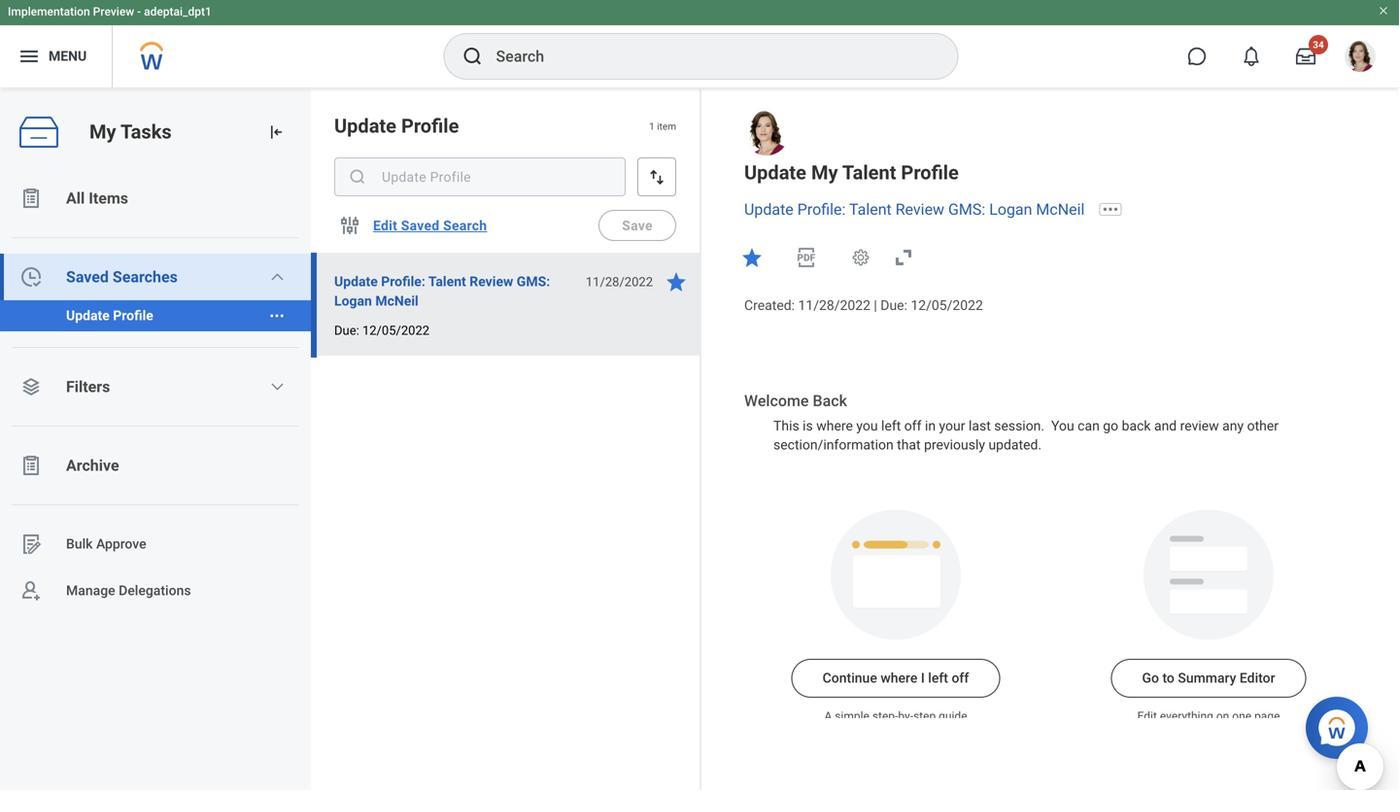 Task type: describe. For each thing, give the bounding box(es) containing it.
delegations
[[119, 583, 191, 599]]

34
[[1313, 39, 1324, 51]]

menu button
[[0, 25, 112, 87]]

close environment banner image
[[1378, 5, 1390, 17]]

Search Workday  search field
[[496, 35, 918, 78]]

0 vertical spatial update profile: talent review gms: logan mcneil
[[744, 200, 1085, 219]]

update profile: talent review gms: logan mcneil link
[[744, 200, 1085, 219]]

welcome back this is where you left off in your last session.  you can go back and review any other section/information that previously updated.
[[744, 392, 1282, 453]]

1 item
[[649, 120, 676, 132]]

chevron down image
[[269, 379, 285, 395]]

update profile inside 'button'
[[66, 308, 153, 324]]

items
[[89, 189, 128, 207]]

item
[[657, 120, 676, 132]]

update profile: talent review gms: logan mcneil inside update profile: talent review gms: logan mcneil button
[[334, 274, 550, 309]]

where inside welcome back this is where you left off in your last session.  you can go back and review any other section/information that previously updated.
[[817, 418, 853, 434]]

-
[[137, 5, 141, 18]]

continue
[[823, 670, 877, 686]]

and review
[[1154, 418, 1219, 434]]

other
[[1247, 418, 1279, 434]]

filters button
[[0, 363, 311, 410]]

guide
[[939, 709, 967, 723]]

left inside welcome back this is where you left off in your last session.  you can go back and review any other section/information that previously updated.
[[881, 418, 901, 434]]

step-
[[872, 709, 898, 723]]

bulk approve
[[66, 536, 146, 552]]

rename image
[[19, 533, 43, 556]]

2 horizontal spatial profile
[[901, 161, 959, 184]]

save
[[622, 217, 653, 233]]

search
[[443, 217, 487, 233]]

continue where i left off
[[823, 670, 969, 686]]

0 horizontal spatial star image
[[665, 270, 688, 293]]

saved inside edit saved search button
[[401, 217, 440, 233]]

edit saved search button
[[365, 206, 495, 245]]

1 vertical spatial talent
[[849, 200, 892, 219]]

clipboard image for archive
[[19, 454, 43, 477]]

your
[[939, 418, 965, 434]]

sort image
[[647, 167, 667, 187]]

implementation preview -   adeptai_dpt1
[[8, 5, 212, 18]]

implementation
[[8, 5, 90, 18]]

a
[[824, 709, 832, 723]]

where inside continue where i left off button
[[881, 670, 918, 686]]

tasks
[[120, 121, 172, 143]]

off inside welcome back this is where you left off in your last session.  you can go back and review any other section/information that previously updated.
[[904, 418, 922, 434]]

all
[[66, 189, 85, 207]]

bulk approve link
[[0, 521, 311, 568]]

due: inside item list element
[[334, 323, 359, 338]]

0 vertical spatial review
[[896, 200, 945, 219]]

by-
[[898, 709, 913, 723]]

1 vertical spatial search image
[[348, 167, 367, 187]]

|
[[874, 297, 877, 313]]

edit saved search
[[373, 217, 487, 233]]

one
[[1232, 709, 1252, 723]]

to
[[1163, 670, 1175, 686]]

employee's photo (logan mcneil) image
[[744, 111, 789, 155]]

approve
[[96, 536, 146, 552]]

update profile inside item list element
[[334, 115, 459, 138]]

profile inside update profile 'button'
[[113, 308, 153, 324]]

list containing all items
[[0, 175, 311, 614]]

gms: inside button
[[517, 274, 550, 290]]

update profile: talent review gms: logan mcneil button
[[334, 270, 575, 313]]

saved inside saved searches dropdown button
[[66, 268, 109, 286]]

related actions image
[[268, 307, 286, 325]]

back
[[813, 392, 847, 410]]

back
[[1122, 418, 1151, 434]]

my tasks element
[[0, 89, 311, 790]]

update inside 'button'
[[66, 308, 110, 324]]

simple
[[835, 709, 870, 723]]

0 vertical spatial talent
[[842, 161, 896, 184]]

fullscreen image
[[892, 246, 915, 269]]

saved searches button
[[0, 254, 311, 300]]

edit for edit saved search
[[373, 217, 397, 233]]

manage delegations
[[66, 583, 191, 599]]

manage
[[66, 583, 115, 599]]

1 horizontal spatial my
[[811, 161, 838, 184]]

left inside continue where i left off button
[[928, 670, 948, 686]]

in
[[925, 418, 936, 434]]

editor
[[1240, 670, 1275, 686]]

this
[[774, 418, 799, 434]]



Task type: vqa. For each thing, say whether or not it's contained in the screenshot.
left More
no



Task type: locate. For each thing, give the bounding box(es) containing it.
0 horizontal spatial saved
[[66, 268, 109, 286]]

profile:
[[798, 200, 846, 219], [381, 274, 425, 290]]

1 vertical spatial clipboard image
[[19, 454, 43, 477]]

1 vertical spatial update profile
[[66, 308, 153, 324]]

1 vertical spatial saved
[[66, 268, 109, 286]]

you
[[856, 418, 878, 434]]

edit inside edit saved search button
[[373, 217, 397, 233]]

off right i
[[952, 670, 969, 686]]

update my talent profile
[[744, 161, 959, 184]]

clipboard image inside archive 'button'
[[19, 454, 43, 477]]

0 vertical spatial saved
[[401, 217, 440, 233]]

1 vertical spatial star image
[[665, 270, 688, 293]]

12/05/2022 down update profile: talent review gms: logan mcneil button
[[362, 323, 430, 338]]

any
[[1223, 418, 1244, 434]]

item list element
[[311, 89, 702, 790]]

profile
[[401, 115, 459, 138], [901, 161, 959, 184], [113, 308, 153, 324]]

1 horizontal spatial star image
[[740, 246, 764, 269]]

summary
[[1178, 670, 1236, 686]]

1 horizontal spatial review
[[896, 200, 945, 219]]

is
[[803, 418, 813, 434]]

1 clipboard image from the top
[[19, 187, 43, 210]]

0 horizontal spatial search image
[[348, 167, 367, 187]]

profile: up due: 12/05/2022
[[381, 274, 425, 290]]

1 horizontal spatial update profile: talent review gms: logan mcneil
[[744, 200, 1085, 219]]

0 vertical spatial gms:
[[948, 200, 986, 219]]

my tasks
[[89, 121, 172, 143]]

0 horizontal spatial 11/28/2022
[[586, 275, 653, 289]]

mcneil inside the update profile: talent review gms: logan mcneil
[[375, 293, 419, 309]]

11/28/2022 down save "button"
[[586, 275, 653, 289]]

12/05/2022
[[911, 297, 983, 313], [362, 323, 430, 338]]

0 vertical spatial star image
[[740, 246, 764, 269]]

gear image
[[851, 248, 871, 267]]

updated.
[[989, 437, 1042, 453]]

0 horizontal spatial where
[[817, 418, 853, 434]]

1 horizontal spatial profile:
[[798, 200, 846, 219]]

None text field
[[334, 157, 626, 196]]

continue where i left off button
[[792, 659, 1000, 698]]

mcneil
[[1036, 200, 1085, 219], [375, 293, 419, 309]]

1 vertical spatial off
[[952, 670, 969, 686]]

34 button
[[1285, 35, 1328, 78]]

0 horizontal spatial 12/05/2022
[[362, 323, 430, 338]]

1 vertical spatial where
[[881, 670, 918, 686]]

0 vertical spatial profile:
[[798, 200, 846, 219]]

section/information
[[774, 437, 894, 453]]

gms:
[[948, 200, 986, 219], [517, 274, 550, 290]]

session.
[[994, 418, 1045, 434]]

1 horizontal spatial left
[[928, 670, 948, 686]]

search image
[[461, 45, 484, 68], [348, 167, 367, 187]]

update inside button
[[334, 274, 378, 290]]

12/05/2022 down fullscreen icon
[[911, 297, 983, 313]]

menu banner
[[0, 0, 1399, 87]]

1 vertical spatial update profile: talent review gms: logan mcneil
[[334, 274, 550, 309]]

0 horizontal spatial profile:
[[381, 274, 425, 290]]

0 horizontal spatial gms:
[[517, 274, 550, 290]]

1 horizontal spatial due:
[[881, 297, 908, 313]]

perspective image
[[19, 375, 43, 398]]

view printable version (pdf) image
[[795, 246, 818, 269]]

clipboard image
[[19, 187, 43, 210], [19, 454, 43, 477]]

my up view printable version (pdf) icon
[[811, 161, 838, 184]]

edit right configure icon
[[373, 217, 397, 233]]

1 horizontal spatial 12/05/2022
[[911, 297, 983, 313]]

due: right |
[[881, 297, 908, 313]]

update profile: talent review gms: logan mcneil down edit saved search button
[[334, 274, 550, 309]]

step
[[913, 709, 936, 723]]

1 horizontal spatial off
[[952, 670, 969, 686]]

0 horizontal spatial left
[[881, 418, 901, 434]]

1 vertical spatial my
[[811, 161, 838, 184]]

workday assistant region
[[1306, 689, 1376, 759]]

transformation import image
[[266, 122, 286, 142]]

review down search
[[470, 274, 513, 290]]

can go
[[1078, 418, 1119, 434]]

star image up created:
[[740, 246, 764, 269]]

saved right clock check icon
[[66, 268, 109, 286]]

0 vertical spatial off
[[904, 418, 922, 434]]

0 vertical spatial due:
[[881, 297, 908, 313]]

review inside button
[[470, 274, 513, 290]]

12/05/2022 inside item list element
[[362, 323, 430, 338]]

0 vertical spatial profile
[[401, 115, 459, 138]]

clipboard image inside all items button
[[19, 187, 43, 210]]

talent up update profile: talent review gms: logan mcneil "link"
[[842, 161, 896, 184]]

2 vertical spatial talent
[[428, 274, 466, 290]]

0 vertical spatial 11/28/2022
[[586, 275, 653, 289]]

a simple step-by-step guide
[[824, 709, 967, 723]]

0 vertical spatial search image
[[461, 45, 484, 68]]

1 vertical spatial left
[[928, 670, 948, 686]]

page
[[1255, 709, 1280, 723]]

0 horizontal spatial update profile: talent review gms: logan mcneil
[[334, 274, 550, 309]]

1 horizontal spatial profile
[[401, 115, 459, 138]]

edit for edit everything on one page
[[1138, 709, 1157, 723]]

on
[[1216, 709, 1230, 723]]

list
[[0, 175, 311, 614]]

due: 12/05/2022
[[334, 323, 430, 338]]

1 vertical spatial edit
[[1138, 709, 1157, 723]]

go
[[1142, 670, 1159, 686]]

1
[[649, 120, 655, 132]]

user plus image
[[19, 579, 43, 602]]

saved
[[401, 217, 440, 233], [66, 268, 109, 286]]

off left in
[[904, 418, 922, 434]]

0 horizontal spatial update profile
[[66, 308, 153, 324]]

1 vertical spatial gms:
[[517, 274, 550, 290]]

star image
[[740, 246, 764, 269], [665, 270, 688, 293]]

star image down save "button"
[[665, 270, 688, 293]]

that previously
[[897, 437, 985, 453]]

0 horizontal spatial off
[[904, 418, 922, 434]]

go to summary editor
[[1142, 670, 1275, 686]]

chevron down image
[[269, 269, 285, 285]]

1 horizontal spatial saved
[[401, 217, 440, 233]]

1 vertical spatial 12/05/2022
[[362, 323, 430, 338]]

created: 11/28/2022 | due: 12/05/2022
[[744, 297, 983, 313]]

1 horizontal spatial edit
[[1138, 709, 1157, 723]]

1 vertical spatial review
[[470, 274, 513, 290]]

review up fullscreen icon
[[896, 200, 945, 219]]

0 vertical spatial my
[[89, 121, 116, 143]]

due:
[[881, 297, 908, 313], [334, 323, 359, 338]]

update profile: talent review gms: logan mcneil up fullscreen icon
[[744, 200, 1085, 219]]

filters
[[66, 378, 110, 396]]

11/28/2022 left |
[[798, 297, 871, 313]]

everything
[[1160, 709, 1214, 723]]

searches
[[113, 268, 178, 286]]

1 vertical spatial mcneil
[[375, 293, 419, 309]]

0 vertical spatial update profile
[[334, 115, 459, 138]]

update profile
[[334, 115, 459, 138], [66, 308, 153, 324]]

review
[[896, 200, 945, 219], [470, 274, 513, 290]]

1 horizontal spatial search image
[[461, 45, 484, 68]]

edit down go
[[1138, 709, 1157, 723]]

adeptai_dpt1
[[144, 5, 212, 18]]

profile inside item list element
[[401, 115, 459, 138]]

0 horizontal spatial edit
[[373, 217, 397, 233]]

bulk
[[66, 536, 93, 552]]

menu
[[49, 48, 87, 64]]

edit
[[373, 217, 397, 233], [1138, 709, 1157, 723]]

preview
[[93, 5, 134, 18]]

clipboard image for all items
[[19, 187, 43, 210]]

archive button
[[0, 442, 311, 489]]

i
[[921, 670, 925, 686]]

0 horizontal spatial mcneil
[[375, 293, 419, 309]]

profile: down update my talent profile
[[798, 200, 846, 219]]

0 vertical spatial edit
[[373, 217, 397, 233]]

off
[[904, 418, 922, 434], [952, 670, 969, 686]]

none text field inside item list element
[[334, 157, 626, 196]]

1 vertical spatial 11/28/2022
[[798, 297, 871, 313]]

0 vertical spatial 12/05/2022
[[911, 297, 983, 313]]

saved left search
[[401, 217, 440, 233]]

update profile button
[[0, 296, 260, 335]]

manage delegations link
[[0, 568, 311, 614]]

logan
[[989, 200, 1032, 219], [334, 293, 372, 309]]

profile: inside the update profile: talent review gms: logan mcneil
[[381, 274, 425, 290]]

1 vertical spatial profile
[[901, 161, 959, 184]]

save button
[[599, 210, 676, 241]]

notifications large image
[[1242, 47, 1261, 66]]

1 horizontal spatial update profile
[[334, 115, 459, 138]]

1 vertical spatial logan
[[334, 293, 372, 309]]

0 vertical spatial left
[[881, 418, 901, 434]]

inbox large image
[[1296, 47, 1316, 66]]

0 horizontal spatial due:
[[334, 323, 359, 338]]

1 horizontal spatial where
[[881, 670, 918, 686]]

profile logan mcneil image
[[1345, 41, 1376, 76]]

clipboard image left archive
[[19, 454, 43, 477]]

all items
[[66, 189, 128, 207]]

talent down edit saved search button
[[428, 274, 466, 290]]

0 horizontal spatial my
[[89, 121, 116, 143]]

clipboard image left all
[[19, 187, 43, 210]]

0 vertical spatial logan
[[989, 200, 1032, 219]]

1 horizontal spatial gms:
[[948, 200, 986, 219]]

left right i
[[928, 670, 948, 686]]

1 horizontal spatial mcneil
[[1036, 200, 1085, 219]]

saved searches
[[66, 268, 178, 286]]

logan inside update profile: talent review gms: logan mcneil button
[[334, 293, 372, 309]]

1 vertical spatial profile:
[[381, 274, 425, 290]]

configure image
[[338, 214, 361, 237]]

created:
[[744, 297, 795, 313]]

0 vertical spatial mcneil
[[1036, 200, 1085, 219]]

1 horizontal spatial 11/28/2022
[[798, 297, 871, 313]]

all items button
[[0, 175, 311, 222]]

2 clipboard image from the top
[[19, 454, 43, 477]]

0 horizontal spatial profile
[[113, 308, 153, 324]]

left right you
[[881, 418, 901, 434]]

archive
[[66, 456, 119, 475]]

0 horizontal spatial logan
[[334, 293, 372, 309]]

1 horizontal spatial logan
[[989, 200, 1032, 219]]

where left i
[[881, 670, 918, 686]]

welcome
[[744, 392, 809, 410]]

my left tasks
[[89, 121, 116, 143]]

where up 'section/information'
[[817, 418, 853, 434]]

update
[[334, 115, 396, 138], [744, 161, 807, 184], [744, 200, 794, 219], [334, 274, 378, 290], [66, 308, 110, 324]]

where
[[817, 418, 853, 434], [881, 670, 918, 686]]

justify image
[[17, 45, 41, 68]]

left
[[881, 418, 901, 434], [928, 670, 948, 686]]

0 vertical spatial where
[[817, 418, 853, 434]]

1 vertical spatial due:
[[334, 323, 359, 338]]

due: right related actions image
[[334, 323, 359, 338]]

11/28/2022
[[586, 275, 653, 289], [798, 297, 871, 313]]

edit everything on one page
[[1138, 709, 1280, 723]]

go to summary editor button
[[1111, 659, 1307, 698]]

last
[[969, 418, 991, 434]]

clock check image
[[19, 265, 43, 289]]

0 vertical spatial clipboard image
[[19, 187, 43, 210]]

2 vertical spatial profile
[[113, 308, 153, 324]]

off inside button
[[952, 670, 969, 686]]

talent
[[842, 161, 896, 184], [849, 200, 892, 219], [428, 274, 466, 290]]

talent down update my talent profile
[[849, 200, 892, 219]]

11/28/2022 inside item list element
[[586, 275, 653, 289]]

talent inside button
[[428, 274, 466, 290]]

my
[[89, 121, 116, 143], [811, 161, 838, 184]]

0 horizontal spatial review
[[470, 274, 513, 290]]



